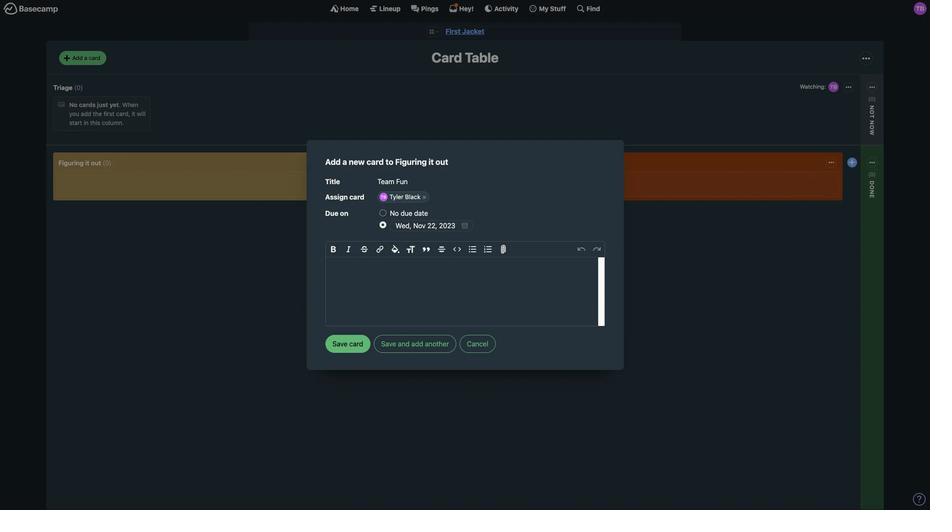 Task type: locate. For each thing, give the bounding box(es) containing it.
card inside 'link'
[[89, 54, 100, 61]]

0 horizontal spatial no
[[69, 101, 77, 109]]

cancel link
[[460, 335, 496, 353]]

2 horizontal spatial add
[[380, 231, 391, 238]]

no right color it white icon
[[390, 210, 399, 217]]

1 horizontal spatial tyler black image
[[828, 81, 840, 93]]

watching:
[[800, 83, 826, 90], [380, 178, 408, 185], [817, 188, 845, 195]]

a
[[84, 54, 87, 61], [343, 157, 347, 167]]

save
[[381, 341, 396, 348]]

1 vertical spatial tyler black image
[[828, 81, 840, 93]]

my
[[539, 5, 549, 12]]

add down "color it blue" image
[[380, 231, 391, 238]]

0 vertical spatial a
[[84, 54, 87, 61]]

add up triage (0) on the top of page
[[72, 54, 83, 61]]

cancel
[[467, 341, 488, 348]]

(0) right figuring it out link
[[103, 159, 111, 167]]

assign
[[325, 194, 348, 201]]

1 n from the top
[[869, 121, 876, 125]]

tyler black image
[[914, 2, 927, 15], [828, 81, 840, 93], [426, 175, 438, 187]]

1 horizontal spatial add
[[325, 157, 341, 167]]

o up w
[[869, 110, 876, 115]]

2 horizontal spatial tyler black image
[[914, 2, 927, 15]]

no due date
[[390, 210, 428, 217]]

1 vertical spatial n
[[869, 190, 876, 195]]

None submit
[[815, 123, 875, 133], [378, 188, 438, 199], [815, 198, 875, 209], [378, 245, 438, 255], [325, 335, 370, 353], [815, 123, 875, 133], [378, 188, 438, 199], [815, 198, 875, 209], [378, 245, 438, 255], [325, 335, 370, 353]]

0 horizontal spatial tyler black image
[[426, 175, 438, 187]]

card table
[[432, 49, 499, 66]]

triage
[[53, 84, 73, 91]]

(0) up 'd' at the top right of page
[[868, 171, 876, 178]]

option group
[[378, 203, 438, 224]]

0 horizontal spatial add
[[81, 110, 91, 118]]

main element
[[0, 0, 930, 17]]

(0) right triage link
[[74, 84, 83, 91]]

add card
[[380, 231, 405, 238]]

.
[[119, 101, 121, 109]]

black
[[405, 194, 421, 201]]

e
[[869, 195, 876, 199]]

add up title
[[325, 157, 341, 167]]

out
[[436, 157, 448, 167], [91, 159, 101, 167]]

add it to the schedule? option group
[[380, 207, 605, 233]]

it
[[132, 110, 135, 118], [429, 157, 434, 167], [85, 159, 89, 167]]

it inside . when you add the first card, it will start in this column.
[[132, 110, 135, 118]]

pings
[[421, 5, 439, 12]]

figuring down "start"
[[59, 159, 84, 167]]

0 vertical spatial add
[[72, 54, 83, 61]]

0 vertical spatial o
[[869, 110, 876, 115]]

add a card link
[[59, 51, 106, 65]]

save and add another
[[381, 341, 449, 348]]

card,
[[116, 110, 130, 118]]

add a new card to figuring it out
[[325, 157, 448, 167]]

w
[[869, 130, 876, 136]]

0 vertical spatial add
[[81, 110, 91, 118]]

home
[[340, 5, 359, 12]]

0 horizontal spatial out
[[91, 159, 101, 167]]

in
[[84, 119, 89, 127]]

n down 'd' at the top right of page
[[869, 190, 876, 195]]

it up × link
[[429, 157, 434, 167]]

card
[[89, 54, 100, 61], [367, 157, 384, 167], [349, 194, 364, 201], [393, 231, 405, 238]]

n
[[869, 121, 876, 125], [869, 190, 876, 195]]

1 horizontal spatial it
[[132, 110, 135, 118]]

first jacket
[[446, 27, 484, 35]]

1 horizontal spatial a
[[343, 157, 347, 167]]

1 horizontal spatial add
[[411, 341, 423, 348]]

1 vertical spatial a
[[343, 157, 347, 167]]

2 vertical spatial watching:
[[817, 188, 845, 195]]

add
[[81, 110, 91, 118], [411, 341, 423, 348]]

2 vertical spatial add
[[380, 231, 391, 238]]

no inside add it to the schedule? option group
[[390, 210, 399, 217]]

o
[[869, 110, 876, 115], [869, 125, 876, 130], [869, 185, 876, 190]]

0 vertical spatial no
[[69, 101, 77, 109]]

color it red image
[[405, 206, 412, 212]]

0 vertical spatial n
[[869, 121, 876, 125]]

figuring right to
[[395, 157, 427, 167]]

0 horizontal spatial add
[[72, 54, 83, 61]]

new
[[349, 157, 365, 167]]

to
[[386, 157, 393, 167]]

add inside 'link'
[[72, 54, 83, 61]]

figuring it out link
[[59, 159, 101, 167]]

(0)
[[74, 84, 83, 91], [868, 96, 876, 102], [103, 159, 111, 167], [868, 171, 876, 178]]

1 o from the top
[[869, 110, 876, 115]]

no up you
[[69, 101, 77, 109]]

1 vertical spatial add
[[411, 341, 423, 348]]

d
[[869, 181, 876, 185]]

figuring
[[395, 157, 427, 167], [59, 159, 84, 167]]

(0) up n
[[868, 96, 876, 102]]

d o n e
[[869, 181, 876, 199]]

1 vertical spatial add
[[325, 157, 341, 167]]

0 vertical spatial tyler black image
[[914, 2, 927, 15]]

it left will
[[132, 110, 135, 118]]

3 o from the top
[[869, 185, 876, 190]]

2 n from the top
[[869, 190, 876, 195]]

a for card
[[84, 54, 87, 61]]

lineup link
[[369, 4, 401, 13]]

2 vertical spatial o
[[869, 185, 876, 190]]

no
[[69, 101, 77, 109], [390, 210, 399, 217]]

Describe your card here… text field
[[326, 258, 604, 326]]

o down t
[[869, 125, 876, 130]]

n
[[869, 105, 876, 110]]

. when you add the first card, it will start in this column.
[[69, 101, 146, 127]]

yet
[[110, 101, 119, 109]]

n down t
[[869, 121, 876, 125]]

add up in
[[81, 110, 91, 118]]

activity
[[494, 5, 518, 12]]

1 vertical spatial no
[[390, 210, 399, 217]]

0 horizontal spatial a
[[84, 54, 87, 61]]

1 horizontal spatial no
[[390, 210, 399, 217]]

my stuff
[[539, 5, 566, 12]]

a inside 'link'
[[84, 54, 87, 61]]

it down in
[[85, 159, 89, 167]]

o up the 'e'
[[869, 185, 876, 190]]

will
[[137, 110, 146, 118]]

color it orange image
[[397, 206, 404, 212]]

find button
[[576, 4, 600, 13]]

cards
[[79, 101, 96, 109]]

add
[[72, 54, 83, 61], [325, 157, 341, 167], [380, 231, 391, 238]]

add a card
[[72, 54, 100, 61]]

add right and
[[411, 341, 423, 348]]

0 horizontal spatial figuring
[[59, 159, 84, 167]]

add for add a card
[[72, 54, 83, 61]]

Type names to assign… text field
[[430, 192, 605, 203]]

tyler
[[390, 194, 403, 201]]

Choose date… field
[[390, 220, 474, 232]]

1 vertical spatial o
[[869, 125, 876, 130]]

due
[[401, 210, 412, 217]]



Task type: vqa. For each thing, say whether or not it's contained in the screenshot.
Add corresponding to Add a new card to Figuring it out
yes



Task type: describe. For each thing, give the bounding box(es) containing it.
first
[[446, 27, 461, 35]]

on
[[340, 210, 348, 217]]

add inside save and add another button
[[411, 341, 423, 348]]

and
[[398, 341, 410, 348]]

1 horizontal spatial out
[[436, 157, 448, 167]]

start
[[69, 119, 82, 127]]

no for no cards just yet
[[69, 101, 77, 109]]

due
[[325, 210, 338, 217]]

o for n o t n o w
[[869, 110, 876, 115]]

find
[[587, 5, 600, 12]]

color it brown image
[[397, 215, 404, 222]]

color it green image
[[388, 215, 395, 222]]

hey! button
[[449, 4, 474, 13]]

1 horizontal spatial figuring
[[395, 157, 427, 167]]

hey!
[[459, 5, 474, 12]]

my stuff button
[[529, 4, 566, 13]]

card
[[432, 49, 462, 66]]

pings button
[[411, 4, 439, 13]]

you
[[69, 110, 79, 118]]

tyler black ×
[[390, 194, 426, 201]]

no cards just yet
[[69, 101, 119, 109]]

figuring it out (0)
[[59, 159, 111, 167]]

when
[[122, 101, 138, 109]]

switch accounts image
[[3, 2, 58, 15]]

1 vertical spatial watching:
[[380, 178, 408, 185]]

home link
[[330, 4, 359, 13]]

first jacket link
[[446, 27, 484, 35]]

just
[[97, 101, 108, 109]]

×
[[422, 194, 426, 201]]

stuff
[[550, 5, 566, 12]]

2 horizontal spatial it
[[429, 157, 434, 167]]

2 vertical spatial tyler black image
[[426, 175, 438, 187]]

save and add another button
[[374, 335, 456, 353]]

2 o from the top
[[869, 125, 876, 130]]

this
[[90, 119, 100, 127]]

the
[[93, 110, 102, 118]]

title
[[325, 178, 340, 185]]

triage (0)
[[53, 84, 83, 91]]

add inside . when you add the first card, it will start in this column.
[[81, 110, 91, 118]]

color it blue image
[[380, 215, 387, 222]]

activity link
[[484, 4, 518, 13]]

no for no due date
[[390, 210, 399, 217]]

triage link
[[53, 84, 73, 91]]

× link
[[420, 193, 429, 202]]

another
[[425, 341, 449, 348]]

add for add a new card to figuring it out
[[325, 157, 341, 167]]

add card link
[[378, 229, 438, 240]]

t
[[869, 115, 876, 119]]

color it purple image
[[423, 206, 429, 212]]

date
[[414, 210, 428, 217]]

first
[[104, 110, 114, 118]]

n o t n o w
[[869, 105, 876, 136]]

add for add card
[[380, 231, 391, 238]]

tyler black image inside main element
[[914, 2, 927, 15]]

a for new
[[343, 157, 347, 167]]

assign card
[[325, 194, 364, 201]]

column.
[[102, 119, 124, 127]]

color it yellow image
[[388, 206, 395, 212]]

jacket
[[462, 27, 484, 35]]

due on
[[325, 210, 348, 217]]

lineup
[[379, 5, 401, 12]]

Type a card title… text field
[[378, 175, 605, 188]]

table
[[465, 49, 499, 66]]

0 horizontal spatial it
[[85, 159, 89, 167]]

0 vertical spatial watching:
[[800, 83, 826, 90]]

color it white image
[[380, 206, 387, 212]]

o for d o n e
[[869, 185, 876, 190]]

color it pink image
[[414, 206, 421, 212]]



